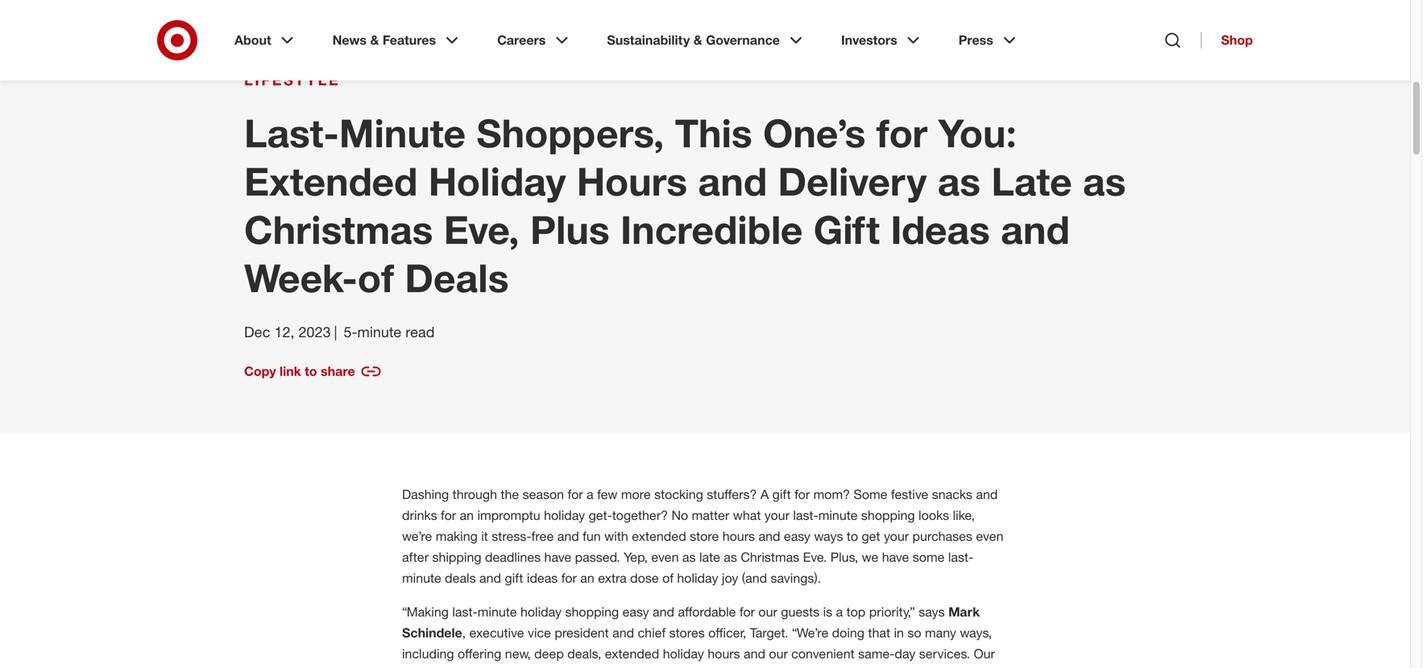 Task type: vqa. For each thing, say whether or not it's contained in the screenshot.
the right have
yes



Task type: locate. For each thing, give the bounding box(es) containing it.
more
[[621, 487, 651, 503]]

some
[[913, 550, 945, 566]]

and up chief
[[653, 605, 675, 621]]

1 vertical spatial even
[[651, 550, 679, 566]]

1 vertical spatial stores
[[402, 668, 438, 669]]

1 horizontal spatial easy
[[784, 529, 811, 545]]

your down a
[[765, 508, 790, 524]]

1 horizontal spatial your
[[884, 529, 909, 545]]

is
[[823, 605, 833, 621]]

1 horizontal spatial gift
[[773, 487, 791, 503]]

1 horizontal spatial &
[[694, 32, 703, 48]]

for left 'mom?'
[[795, 487, 810, 503]]

0 vertical spatial last-
[[793, 508, 819, 524]]

guests
[[781, 605, 820, 621]]

a right is
[[836, 605, 843, 621]]

christmas inside last-minute shoppers, this one's for you: extended holiday hours and delivery as late as christmas eve, plus incredible gift ideas and week-of deals
[[244, 206, 433, 253]]

of right 'dose'
[[663, 571, 674, 587]]

gift down deadlines
[[505, 571, 523, 587]]

1 vertical spatial the
[[718, 668, 736, 669]]

of up 5-minute read
[[358, 255, 394, 302]]

1 vertical spatial hours
[[708, 647, 740, 662]]

officer,
[[709, 626, 747, 642]]

2 vertical spatial last-
[[452, 605, 478, 621]]

last- down purchases
[[948, 550, 974, 566]]

you:
[[938, 110, 1017, 157]]

have
[[544, 550, 572, 566], [882, 550, 909, 566], [687, 668, 714, 669]]

a left few
[[587, 487, 594, 503]]

1 vertical spatial extended
[[605, 647, 659, 662]]

2 & from the left
[[694, 32, 703, 48]]

president
[[555, 626, 609, 642]]

1 horizontal spatial last-
[[793, 508, 819, 524]]

dashing through the season for a few more stocking stuffers? a gift for mom? some festive snacks and drinks for an impromptu holiday get-together? no matter what your last-minute shopping looks like, we're making it stress-free and fun with extended store hours and easy ways to get your purchases even after shipping deadlines have passed. yep, even as late as christmas eve. plus, we have some last- minute deals and gift ideas for an extra dose of holiday joy (and savings).
[[402, 487, 1004, 587]]

gift right a
[[773, 487, 791, 503]]

& up lifestyle link
[[694, 32, 703, 48]]

1 vertical spatial we're
[[601, 668, 631, 669]]

an down passed.
[[581, 571, 595, 587]]

christmas inside the dashing through the season for a few more stocking stuffers? a gift for mom? some festive snacks and drinks for an impromptu holiday get-together? no matter what your last-minute shopping looks like, we're making it stress-free and fun with extended store hours and easy ways to get your purchases even after shipping deadlines have passed. yep, even as late as christmas eve. plus, we have some last- minute deals and gift ideas for an extra dose of holiday joy (and savings).
[[741, 550, 800, 566]]

0 vertical spatial we're
[[402, 529, 432, 545]]

0 vertical spatial your
[[765, 508, 790, 524]]

christmas down extended
[[244, 206, 433, 253]]

0 vertical spatial hours
[[723, 529, 755, 545]]

holiday up vice
[[521, 605, 562, 621]]

by
[[900, 668, 914, 669]]

convenient
[[792, 647, 855, 662]]

proud
[[635, 668, 669, 669]]

0 vertical spatial even
[[976, 529, 1004, 545]]

dec 12, 2023
[[244, 324, 331, 341]]

& for features
[[370, 32, 379, 48]]

0 vertical spatial the
[[501, 487, 519, 503]]

your right get
[[884, 529, 909, 545]]

for
[[877, 110, 928, 157], [568, 487, 583, 503], [795, 487, 810, 503], [441, 508, 456, 524], [562, 571, 577, 587], [740, 605, 755, 621]]

we're down deals,
[[601, 668, 631, 669]]

the up impromptu
[[501, 487, 519, 503]]

we're
[[402, 529, 432, 545], [601, 668, 631, 669]]

to left get
[[847, 529, 858, 545]]

extended inside , executive vice president and chief stores officer, target. "we're doing that in so many ways, including offering new, deep deals, extended holiday hours and our convenient same-day services. our stores are stocked and ready, and we're proud to have the best team in retail standing by to make t
[[605, 647, 659, 662]]

incredible
[[621, 206, 803, 253]]

christmas up (and
[[741, 550, 800, 566]]

copy link to share
[[244, 364, 355, 380]]

0 horizontal spatial christmas
[[244, 206, 433, 253]]

last- up ,
[[452, 605, 478, 621]]

1 vertical spatial of
[[663, 571, 674, 587]]

0 vertical spatial an
[[460, 508, 474, 524]]

& inside 'link'
[[694, 32, 703, 48]]

standing
[[847, 668, 896, 669]]

0 vertical spatial in
[[894, 626, 904, 642]]

0 vertical spatial our
[[759, 605, 778, 621]]

1 vertical spatial our
[[769, 647, 788, 662]]

for up the delivery
[[877, 110, 928, 157]]

0 horizontal spatial even
[[651, 550, 679, 566]]

holiday down late
[[677, 571, 718, 587]]

we're up after
[[402, 529, 432, 545]]

1 horizontal spatial shopping
[[861, 508, 915, 524]]

0 horizontal spatial a
[[587, 487, 594, 503]]

1 horizontal spatial have
[[687, 668, 714, 669]]

hours inside , executive vice president and chief stores officer, target. "we're doing that in so many ways, including offering new, deep deals, extended holiday hours and our convenient same-day services. our stores are stocked and ready, and we're proud to have the best team in retail standing by to make t
[[708, 647, 740, 662]]

investors link
[[830, 19, 935, 61]]

deadlines
[[485, 550, 541, 566]]

mark
[[949, 605, 980, 621]]

hours down "officer,"
[[708, 647, 740, 662]]

stocking
[[655, 487, 703, 503]]

minute up the executive
[[478, 605, 517, 621]]

1 horizontal spatial of
[[663, 571, 674, 587]]

5-minute read
[[344, 324, 435, 341]]

of
[[358, 255, 394, 302], [663, 571, 674, 587]]

to right link
[[305, 364, 317, 380]]

minute left read
[[357, 324, 402, 341]]

&
[[370, 32, 379, 48], [694, 32, 703, 48]]

1 & from the left
[[370, 32, 379, 48]]

0 horizontal spatial we're
[[402, 529, 432, 545]]

our
[[759, 605, 778, 621], [769, 647, 788, 662]]

0 horizontal spatial easy
[[623, 605, 649, 621]]

1 vertical spatial shopping
[[565, 605, 619, 621]]

stocked
[[463, 668, 509, 669]]

hours
[[723, 529, 755, 545], [708, 647, 740, 662]]

minute
[[339, 110, 466, 157]]

gift
[[773, 487, 791, 503], [505, 571, 523, 587]]

get-
[[589, 508, 612, 524]]

easy up chief
[[623, 605, 649, 621]]

and down late
[[1001, 206, 1070, 253]]

executive
[[469, 626, 524, 642]]

0 horizontal spatial the
[[501, 487, 519, 503]]

holiday down mark schindele
[[663, 647, 704, 662]]

minute
[[357, 324, 402, 341], [819, 508, 858, 524], [402, 571, 441, 587], [478, 605, 517, 621]]

plus
[[530, 206, 610, 253]]

free
[[532, 529, 554, 545]]

0 horizontal spatial have
[[544, 550, 572, 566]]

even right purchases
[[976, 529, 1004, 545]]

hours inside the dashing through the season for a few more stocking stuffers? a gift for mom? some festive snacks and drinks for an impromptu holiday get-together? no matter what your last-minute shopping looks like, we're making it stress-free and fun with extended store hours and easy ways to get your purchases even after shipping deadlines have passed. yep, even as late as christmas eve. plus, we have some last- minute deals and gift ideas for an extra dose of holiday joy (and savings).
[[723, 529, 755, 545]]

0 horizontal spatial &
[[370, 32, 379, 48]]

an
[[460, 508, 474, 524], [581, 571, 595, 587]]

offering
[[458, 647, 502, 662]]

1 vertical spatial last-
[[948, 550, 974, 566]]

1 horizontal spatial christmas
[[741, 550, 800, 566]]

careers
[[497, 32, 546, 48]]

shopping up president
[[565, 605, 619, 621]]

0 vertical spatial of
[[358, 255, 394, 302]]

the inside , executive vice president and chief stores officer, target. "we're doing that in so many ways, including offering new, deep deals, extended holiday hours and our convenient same-day services. our stores are stocked and ready, and we're proud to have the best team in retail standing by to make t
[[718, 668, 736, 669]]

for inside last-minute shoppers, this one's for you: extended holiday hours and delivery as late as christmas eve, plus incredible gift ideas and week-of deals
[[877, 110, 928, 157]]

0 horizontal spatial in
[[801, 668, 811, 669]]

& right news
[[370, 32, 379, 48]]

1 vertical spatial a
[[836, 605, 843, 621]]

sustainability & governance
[[607, 32, 780, 48]]

holiday inside , executive vice president and chief stores officer, target. "we're doing that in so many ways, including offering new, deep deals, extended holiday hours and our convenient same-day services. our stores are stocked and ready, and we're proud to have the best team in retail standing by to make t
[[663, 647, 704, 662]]

for up "officer,"
[[740, 605, 755, 621]]

extended down together?
[[632, 529, 686, 545]]

as
[[938, 158, 981, 205], [1083, 158, 1126, 205], [683, 550, 696, 566], [724, 550, 737, 566]]

sustainability
[[607, 32, 690, 48]]

0 vertical spatial easy
[[784, 529, 811, 545]]

1 vertical spatial gift
[[505, 571, 523, 587]]

easy
[[784, 529, 811, 545], [623, 605, 649, 621]]

mark schindele
[[402, 605, 980, 642]]

even
[[976, 529, 1004, 545], [651, 550, 679, 566]]

eve,
[[444, 206, 520, 253]]

hours down what
[[723, 529, 755, 545]]

stress-
[[492, 529, 532, 545]]

new,
[[505, 647, 531, 662]]

easy up eve.
[[784, 529, 811, 545]]

deals
[[405, 255, 509, 302]]

share
[[321, 364, 355, 380]]

fun
[[583, 529, 601, 545]]

the left best
[[718, 668, 736, 669]]

2 horizontal spatial last-
[[948, 550, 974, 566]]

1 vertical spatial your
[[884, 529, 909, 545]]

holiday down season
[[544, 508, 585, 524]]

sustainability & governance link
[[596, 19, 817, 61]]

many
[[925, 626, 957, 642]]

and down this
[[698, 158, 767, 205]]

stores down the "making last-minute holiday shopping easy and affordable for our guests is a top priority," says
[[669, 626, 705, 642]]

in
[[894, 626, 904, 642], [801, 668, 811, 669]]

stores down including on the bottom of page
[[402, 668, 438, 669]]

have right we
[[882, 550, 909, 566]]

christmas
[[244, 206, 433, 253], [741, 550, 800, 566]]

and down new, on the bottom
[[513, 668, 534, 669]]

0 horizontal spatial shopping
[[565, 605, 619, 621]]

news
[[333, 32, 367, 48]]

last-minute shoppers, this one's for you: extended holiday hours and delivery as late as christmas eve, plus incredible gift ideas and week-of deals
[[244, 110, 1126, 302]]

have down the free
[[544, 550, 572, 566]]

in down convenient
[[801, 668, 811, 669]]

1 horizontal spatial even
[[976, 529, 1004, 545]]

our up target.
[[759, 605, 778, 621]]

1 horizontal spatial we're
[[601, 668, 631, 669]]

and down deals,
[[576, 668, 597, 669]]

0 vertical spatial christmas
[[244, 206, 433, 253]]

so
[[908, 626, 922, 642]]

2 horizontal spatial have
[[882, 550, 909, 566]]

our up team
[[769, 647, 788, 662]]

of inside the dashing through the season for a few more stocking stuffers? a gift for mom? some festive snacks and drinks for an impromptu holiday get-together? no matter what your last-minute shopping looks like, we're making it stress-free and fun with extended store hours and easy ways to get your purchases even after shipping deadlines have passed. yep, even as late as christmas eve. plus, we have some last- minute deals and gift ideas for an extra dose of holiday joy (and savings).
[[663, 571, 674, 587]]

1 vertical spatial an
[[581, 571, 595, 587]]

0 horizontal spatial an
[[460, 508, 474, 524]]

0 vertical spatial shopping
[[861, 508, 915, 524]]

make
[[932, 668, 964, 669]]

0 horizontal spatial of
[[358, 255, 394, 302]]

1 vertical spatial christmas
[[741, 550, 800, 566]]

have down "officer,"
[[687, 668, 714, 669]]

in left the so
[[894, 626, 904, 642]]

top
[[847, 605, 866, 621]]

0 horizontal spatial stores
[[402, 668, 438, 669]]

for up "making"
[[441, 508, 456, 524]]

last-
[[244, 110, 339, 157]]

0 vertical spatial a
[[587, 487, 594, 503]]

shopping up get
[[861, 508, 915, 524]]

even up 'dose'
[[651, 550, 679, 566]]

few
[[597, 487, 618, 503]]

stores
[[669, 626, 705, 642], [402, 668, 438, 669]]

shipping
[[432, 550, 482, 566]]

1 vertical spatial in
[[801, 668, 811, 669]]

0 vertical spatial extended
[[632, 529, 686, 545]]

1 horizontal spatial the
[[718, 668, 736, 669]]

joy
[[722, 571, 739, 587]]

0 vertical spatial stores
[[669, 626, 705, 642]]

an down through
[[460, 508, 474, 524]]

minute down 'mom?'
[[819, 508, 858, 524]]

and right deals
[[480, 571, 501, 587]]

says
[[919, 605, 945, 621]]

snacks
[[932, 487, 973, 503]]

to
[[305, 364, 317, 380], [847, 529, 858, 545], [672, 668, 684, 669], [917, 668, 929, 669]]

are
[[441, 668, 460, 669]]

last- up the ways
[[793, 508, 819, 524]]

extended up 'proud'
[[605, 647, 659, 662]]

dashing
[[402, 487, 449, 503]]

we
[[862, 550, 879, 566]]

day
[[895, 647, 916, 662]]

to right the by
[[917, 668, 929, 669]]

what
[[733, 508, 761, 524]]

0 vertical spatial gift
[[773, 487, 791, 503]]



Task type: describe. For each thing, give the bounding box(es) containing it.
impromptu
[[478, 508, 540, 524]]

dec
[[244, 324, 270, 341]]

deals,
[[568, 647, 601, 662]]

a inside the dashing through the season for a few more stocking stuffers? a gift for mom? some festive snacks and drinks for an impromptu holiday get-together? no matter what your last-minute shopping looks like, we're making it stress-free and fun with extended store hours and easy ways to get your purchases even after shipping deadlines have passed. yep, even as late as christmas eve. plus, we have some last- minute deals and gift ideas for an extra dose of holiday joy (and savings).
[[587, 487, 594, 503]]

governance
[[706, 32, 780, 48]]

press link
[[948, 19, 1031, 61]]

(and
[[742, 571, 767, 587]]

shopping inside the dashing through the season for a few more stocking stuffers? a gift for mom? some festive snacks and drinks for an impromptu holiday get-together? no matter what your last-minute shopping looks like, we're making it stress-free and fun with extended store hours and easy ways to get your purchases even after shipping deadlines have passed. yep, even as late as christmas eve. plus, we have some last- minute deals and gift ideas for an extra dose of holiday joy (and savings).
[[861, 508, 915, 524]]

shop link
[[1201, 32, 1253, 48]]

deals
[[445, 571, 476, 587]]

news & features
[[333, 32, 436, 48]]

press
[[959, 32, 994, 48]]

mom?
[[814, 487, 850, 503]]

it
[[481, 529, 488, 545]]

careers link
[[486, 19, 583, 61]]

for right ideas
[[562, 571, 577, 587]]

extended
[[244, 158, 418, 205]]

and right snacks
[[976, 487, 998, 503]]

best
[[740, 668, 765, 669]]

gift
[[814, 206, 880, 253]]

including
[[402, 647, 454, 662]]

for left few
[[568, 487, 583, 503]]

1 horizontal spatial an
[[581, 571, 595, 587]]

"we're
[[792, 626, 829, 642]]

1 vertical spatial easy
[[623, 605, 649, 621]]

to right 'proud'
[[672, 668, 684, 669]]

to inside button
[[305, 364, 317, 380]]

read
[[406, 324, 435, 341]]

plus,
[[831, 550, 859, 566]]

1 horizontal spatial stores
[[669, 626, 705, 642]]

savings).
[[771, 571, 821, 587]]

making
[[436, 529, 478, 545]]

ready,
[[538, 668, 572, 669]]

about
[[235, 32, 271, 48]]

0 horizontal spatial your
[[765, 508, 790, 524]]

copy link to share button
[[244, 362, 381, 382]]

week-
[[244, 255, 358, 302]]

purchases
[[913, 529, 973, 545]]

a
[[761, 487, 769, 503]]

like,
[[953, 508, 975, 524]]

ideas
[[891, 206, 990, 253]]

ways,
[[960, 626, 992, 642]]

deep
[[534, 647, 564, 662]]

to inside the dashing through the season for a few more stocking stuffers? a gift for mom? some festive snacks and drinks for an impromptu holiday get-together? no matter what your last-minute shopping looks like, we're making it stress-free and fun with extended store hours and easy ways to get your purchases even after shipping deadlines have passed. yep, even as late as christmas eve. plus, we have some last- minute deals and gift ideas for an extra dose of holiday joy (and savings).
[[847, 529, 858, 545]]

we're inside the dashing through the season for a few more stocking stuffers? a gift for mom? some festive snacks and drinks for an impromptu holiday get-together? no matter what your last-minute shopping looks like, we're making it stress-free and fun with extended store hours and easy ways to get your purchases even after shipping deadlines have passed. yep, even as late as christmas eve. plus, we have some last- minute deals and gift ideas for an extra dose of holiday joy (and savings).
[[402, 529, 432, 545]]

after
[[402, 550, 429, 566]]

chief
[[638, 626, 666, 642]]

5-
[[344, 324, 357, 341]]

ways
[[814, 529, 843, 545]]

no
[[672, 508, 688, 524]]

doing
[[832, 626, 865, 642]]

and up best
[[744, 647, 766, 662]]

1 horizontal spatial a
[[836, 605, 843, 621]]

"making
[[402, 605, 449, 621]]

the inside the dashing through the season for a few more stocking stuffers? a gift for mom? some festive snacks and drinks for an impromptu holiday get-together? no matter what your last-minute shopping looks like, we're making it stress-free and fun with extended store hours and easy ways to get your purchases even after shipping deadlines have passed. yep, even as late as christmas eve. plus, we have some last- minute deals and gift ideas for an extra dose of holiday joy (and savings).
[[501, 487, 519, 503]]

retail
[[815, 668, 843, 669]]

services.
[[919, 647, 970, 662]]

store
[[690, 529, 719, 545]]

1 horizontal spatial in
[[894, 626, 904, 642]]

holiday
[[429, 158, 566, 205]]

our inside , executive vice president and chief stores officer, target. "we're doing that in so many ways, including offering new, deep deals, extended holiday hours and our convenient same-day services. our stores are stocked and ready, and we're proud to have the best team in retail standing by to make t
[[769, 647, 788, 662]]

extended inside the dashing through the season for a few more stocking stuffers? a gift for mom? some festive snacks and drinks for an impromptu holiday get-together? no matter what your last-minute shopping looks like, we're making it stress-free and fun with extended store hours and easy ways to get your purchases even after shipping deadlines have passed. yep, even as late as christmas eve. plus, we have some last- minute deals and gift ideas for an extra dose of holiday joy (and savings).
[[632, 529, 686, 545]]

season
[[523, 487, 564, 503]]

matter
[[692, 508, 730, 524]]

of inside last-minute shoppers, this one's for you: extended holiday hours and delivery as late as christmas eve, plus incredible gift ideas and week-of deals
[[358, 255, 394, 302]]

schindele
[[402, 626, 462, 642]]

passed.
[[575, 550, 620, 566]]

and left fun
[[558, 529, 579, 545]]

0 horizontal spatial gift
[[505, 571, 523, 587]]

easy inside the dashing through the season for a few more stocking stuffers? a gift for mom? some festive snacks and drinks for an impromptu holiday get-together? no matter what your last-minute shopping looks like, we're making it stress-free and fun with extended store hours and easy ways to get your purchases even after shipping deadlines have passed. yep, even as late as christmas eve. plus, we have some last- minute deals and gift ideas for an extra dose of holiday joy (and savings).
[[784, 529, 811, 545]]

with
[[605, 529, 628, 545]]

and down what
[[759, 529, 781, 545]]

extra
[[598, 571, 627, 587]]

stuffers?
[[707, 487, 757, 503]]

link
[[280, 364, 301, 380]]

looks
[[919, 508, 950, 524]]

& for governance
[[694, 32, 703, 48]]

hours
[[577, 158, 688, 205]]

together?
[[612, 508, 668, 524]]

shoppers,
[[477, 110, 664, 157]]

one's
[[763, 110, 866, 157]]

shop
[[1221, 32, 1253, 48]]

that
[[868, 626, 891, 642]]

we're inside , executive vice president and chief stores officer, target. "we're doing that in so many ways, including offering new, deep deals, extended holiday hours and our convenient same-day services. our stores are stocked and ready, and we're proud to have the best team in retail standing by to make t
[[601, 668, 631, 669]]

lifestyle
[[244, 71, 340, 89]]

some
[[854, 487, 888, 503]]

team
[[769, 668, 798, 669]]

have inside , executive vice president and chief stores officer, target. "we're doing that in so many ways, including offering new, deep deals, extended holiday hours and our convenient same-day services. our stores are stocked and ready, and we're proud to have the best team in retail standing by to make t
[[687, 668, 714, 669]]

"making last-minute holiday shopping easy and affordable for our guests is a top priority," says
[[402, 605, 949, 621]]

features
[[383, 32, 436, 48]]

and left chief
[[613, 626, 634, 642]]

vice
[[528, 626, 551, 642]]

dose
[[630, 571, 659, 587]]

same-
[[858, 647, 895, 662]]

lifestyle link
[[244, 71, 1166, 90]]

this
[[675, 110, 752, 157]]

minute down after
[[402, 571, 441, 587]]

late
[[992, 158, 1072, 205]]

about link
[[223, 19, 308, 61]]

0 horizontal spatial last-
[[452, 605, 478, 621]]



